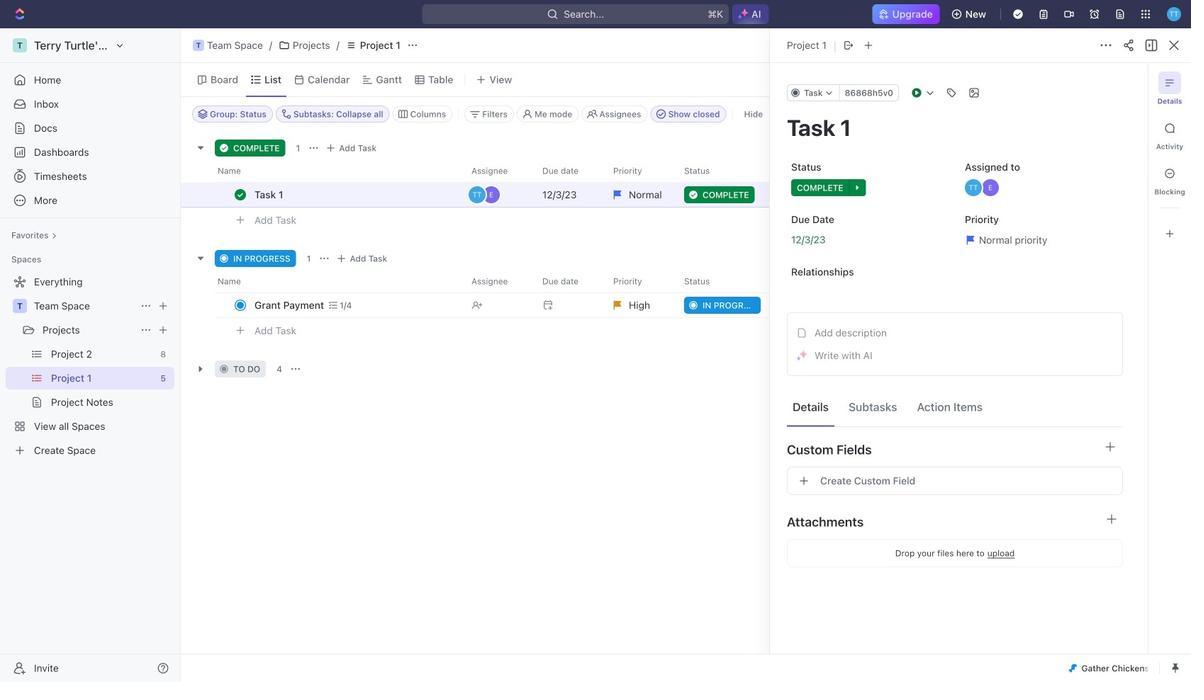 Task type: describe. For each thing, give the bounding box(es) containing it.
1 horizontal spatial team space, , element
[[193, 40, 204, 51]]

drumstick bite image
[[1069, 665, 1077, 673]]

Edit task name text field
[[787, 114, 1123, 141]]

Search tasks... text field
[[1041, 104, 1183, 125]]

team space, , element inside tree
[[13, 299, 27, 313]]



Task type: locate. For each thing, give the bounding box(es) containing it.
tree
[[6, 271, 174, 462]]

0 vertical spatial team space, , element
[[193, 40, 204, 51]]

tree inside "sidebar" navigation
[[6, 271, 174, 462]]

1 vertical spatial team space, , element
[[13, 299, 27, 313]]

team space, , element
[[193, 40, 204, 51], [13, 299, 27, 313]]

0 horizontal spatial team space, , element
[[13, 299, 27, 313]]

sidebar navigation
[[0, 28, 184, 683]]

task sidebar navigation tab list
[[1154, 72, 1186, 245]]

terry turtle's workspace, , element
[[13, 38, 27, 52]]



Task type: vqa. For each thing, say whether or not it's contained in the screenshot.
right Team Space
no



